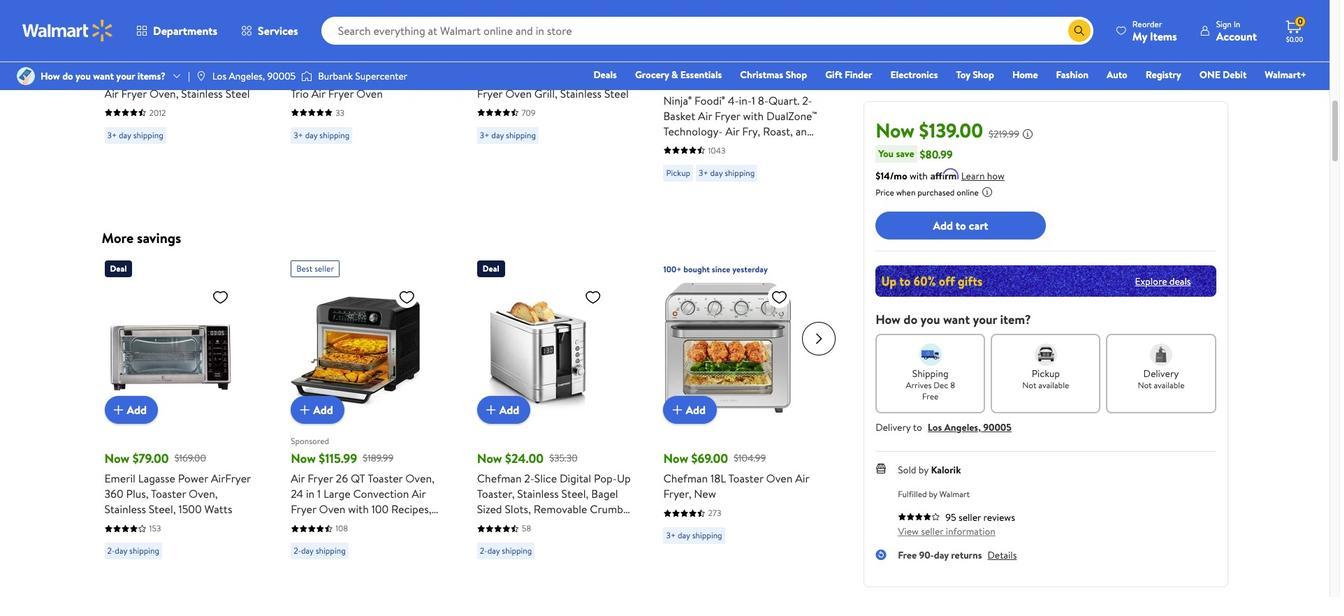 Task type: vqa. For each thing, say whether or not it's contained in the screenshot.
26
yes



Task type: locate. For each thing, give the bounding box(es) containing it.
 image
[[17, 67, 35, 85]]

1 quart from the left
[[191, 70, 220, 86]]

shop right "toy"
[[973, 68, 994, 82]]

now up &
[[663, 49, 689, 67]]

3+ day shipping down 273
[[666, 530, 722, 542]]

chefman for $69.00
[[663, 471, 708, 486]]

now up you
[[876, 117, 915, 144]]

air inside $228.98 kalorik maxx® 26 quart digital air fryer oven, stainless steel
[[104, 86, 119, 101]]

0 vertical spatial pickup
[[666, 167, 690, 179]]

kalorik
[[104, 70, 138, 86], [291, 70, 324, 86], [477, 70, 510, 86], [931, 463, 961, 477]]

by for sold
[[919, 463, 929, 477]]

view seller information link
[[898, 525, 996, 539]]

toaster inside now $79.00 $169.00 emeril lagasse power airfryer 360 plus, toaster oven, stainless steel, 1500 watts
[[151, 486, 186, 502]]

digital down $7.62/qt
[[576, 70, 607, 86]]

$79.00
[[133, 450, 169, 467]]

1 shop from the left
[[786, 68, 807, 82]]

free left 90-
[[898, 549, 917, 563]]

now inside now $24.00 $35.30 chefman 2-slice digital pop-up toaster, stainless steel, bagel sized slots, removable crumb tray
[[477, 450, 502, 467]]

3+ day shipping down 33
[[294, 129, 350, 141]]

26 inside sponsored now $115.99 $189.99 air fryer 26 qt toaster oven, 24 in 1 large convection air fryer oven with 100 recipes, 1700w
[[336, 471, 348, 486]]

0 vertical spatial how
[[41, 69, 60, 83]]

1 sponsored from the top
[[291, 34, 329, 46]]

1
[[752, 93, 755, 108], [317, 486, 321, 502]]

90005
[[267, 69, 296, 83], [983, 421, 1012, 435]]

with left "100"
[[348, 502, 369, 517]]

stainless down 'emeril'
[[104, 502, 146, 517]]

add button for now $115.99
[[291, 396, 344, 424]]

available inside delivery not available
[[1154, 379, 1185, 391]]

0 horizontal spatial 2-day shipping
[[107, 545, 159, 557]]

stainless inside now $198.00 $279.99 $7.62/qt kalorik maxx® 26 qt digital air fryer oven grill, stainless steel
[[560, 86, 602, 101]]

chefman
[[477, 471, 522, 486], [663, 471, 708, 486]]

by right sold on the bottom of the page
[[919, 463, 929, 477]]

360
[[104, 486, 123, 502]]

0 horizontal spatial your
[[116, 69, 135, 83]]

1 inside the ninja® foodi® 4-in-1 8-quart. 2- basket air fryer with dualzone™ technology- air fry, roast, and more
[[752, 93, 755, 108]]

you save $80.99
[[878, 146, 953, 162]]

pickup down intent image for pickup
[[1032, 367, 1060, 381]]

1 horizontal spatial to
[[956, 218, 966, 233]]

you up intent image for shipping
[[921, 311, 940, 328]]

0 horizontal spatial you
[[76, 69, 91, 83]]

fryer left fry,
[[715, 108, 740, 123]]

4.0316 stars out of 5, based on 95 seller reviews element
[[898, 513, 940, 521]]

0 vertical spatial $169.00
[[739, 50, 771, 64]]

0 horizontal spatial seller
[[315, 263, 334, 275]]

do for how do you want your item?
[[904, 311, 918, 328]]

now $24.00 $35.30 chefman 2-slice digital pop-up toaster, stainless steel, bagel sized slots, removable crumb tray
[[477, 450, 631, 532]]

product group
[[104, 0, 260, 187], [291, 0, 446, 187], [477, 0, 633, 187], [663, 0, 819, 187], [104, 255, 260, 565], [291, 255, 446, 565], [477, 255, 633, 565], [663, 255, 819, 565]]

crumb
[[590, 502, 623, 517]]

you for how do you want your items?
[[76, 69, 91, 83]]

maxx®
[[513, 70, 542, 86]]

steel down los angeles, 90005
[[225, 86, 250, 101]]

by for fulfilled
[[929, 488, 937, 500]]

oven up 709
[[505, 86, 532, 101]]

1 maxx® from the left
[[140, 70, 174, 86]]

1 vertical spatial los
[[928, 421, 942, 435]]

quart left the flex
[[378, 70, 407, 86]]

0 horizontal spatial steel
[[225, 86, 250, 101]]

affirm image
[[931, 168, 959, 180]]

free inside shipping arrives dec 8 free
[[922, 391, 939, 403]]

air fryer 26 qt toaster oven, 24 in 1 large convection air fryer oven with 100 recipes, 1700w image
[[291, 283, 421, 413]]

your for item?
[[973, 311, 997, 328]]

0 horizontal spatial maxx®
[[140, 70, 174, 86]]

0 horizontal spatial toaster
[[151, 486, 186, 502]]

do down walmart "image"
[[62, 69, 73, 83]]

0 horizontal spatial do
[[62, 69, 73, 83]]

now $198.00 $279.99 $7.62/qt kalorik maxx® 26 qt digital air fryer oven grill, stainless steel
[[477, 49, 629, 101]]

add up $24.00
[[500, 402, 519, 418]]

shop up quart.
[[786, 68, 807, 82]]

seller right 95
[[959, 511, 981, 525]]

2- for now $115.99
[[294, 545, 301, 557]]

1 horizontal spatial deal
[[483, 263, 499, 275]]

gift
[[825, 68, 842, 82]]

shipping down 33
[[320, 129, 350, 141]]

seller
[[315, 263, 334, 275], [959, 511, 981, 525], [921, 525, 944, 539]]

available
[[1039, 379, 1069, 391], [1154, 379, 1185, 391]]

shipping down 273
[[692, 530, 722, 542]]

2 horizontal spatial oven,
[[405, 471, 435, 486]]

product group containing now $79.00
[[104, 255, 260, 565]]

product group containing $228.98
[[104, 0, 260, 187]]

2-day shipping for $24.00
[[480, 545, 532, 557]]

shop inside "link"
[[786, 68, 807, 82]]

now left $115.99
[[291, 450, 316, 467]]

fryer
[[121, 86, 147, 101], [328, 86, 354, 101], [477, 86, 503, 101], [715, 108, 740, 123], [308, 471, 333, 486], [291, 502, 316, 517]]

0 vertical spatial by
[[919, 463, 929, 477]]

1 horizontal spatial available
[[1154, 379, 1185, 391]]

1 horizontal spatial with
[[743, 108, 764, 123]]

0 horizontal spatial quart
[[191, 70, 220, 86]]

$115.99
[[319, 450, 357, 467]]

to down arrives
[[913, 421, 922, 435]]

gift finder link
[[819, 67, 879, 82]]

oven down burbank supercenter
[[356, 86, 383, 101]]

1 vertical spatial angeles,
[[944, 421, 981, 435]]

by
[[919, 463, 929, 477], [929, 488, 937, 500]]

foodi®
[[695, 93, 725, 108]]

$169.00
[[739, 50, 771, 64], [174, 451, 206, 465]]

2 vertical spatial with
[[348, 502, 369, 517]]

sign in account
[[1216, 18, 1257, 44]]

0 horizontal spatial  image
[[196, 71, 207, 82]]

$149.00 up the from
[[692, 49, 734, 67]]

want left item? on the bottom right of page
[[943, 311, 970, 328]]

steel, left the bagel
[[562, 486, 589, 502]]

shipping down 1043
[[725, 167, 755, 179]]

my
[[1133, 28, 1147, 44]]

0 horizontal spatial $169.00
[[174, 451, 206, 465]]

stainless inside now $24.00 $35.30 chefman 2-slice digital pop-up toaster, stainless steel, bagel sized slots, removable crumb tray
[[517, 486, 559, 502]]

1 horizontal spatial  image
[[301, 69, 313, 83]]

1 inside sponsored now $115.99 $189.99 air fryer 26 qt toaster oven, 24 in 1 large convection air fryer oven with 100 recipes, 1700w
[[317, 486, 321, 502]]

kalorik inside sponsored $199.98 kalorik maxx® 26 quart flex trio air fryer oven
[[291, 70, 324, 86]]

now inside now $149.00 $169.00 options from $149.00 – $299.99
[[663, 49, 689, 67]]

0 horizontal spatial 1
[[317, 486, 321, 502]]

1 horizontal spatial shop
[[973, 68, 994, 82]]

1 horizontal spatial pickup
[[1032, 367, 1060, 381]]

1 vertical spatial $149.00
[[723, 67, 755, 81]]

sponsored up $115.99
[[291, 435, 329, 447]]

add for add button corresponding to now $115.99
[[313, 402, 333, 418]]

0 vertical spatial to
[[956, 218, 966, 233]]

1 chefman from the left
[[477, 471, 522, 486]]

delivery not available
[[1138, 367, 1185, 391]]

with
[[743, 108, 764, 123], [910, 169, 928, 183], [348, 502, 369, 517]]

1 horizontal spatial you
[[921, 311, 940, 328]]

registry
[[1146, 68, 1181, 82]]

0 vertical spatial 90005
[[267, 69, 296, 83]]

you down walmart "image"
[[76, 69, 91, 83]]

add button up $24.00
[[477, 396, 531, 424]]

2 steel from the left
[[604, 86, 629, 101]]

add up $79.00
[[127, 402, 147, 418]]

now left $69.00
[[663, 450, 689, 467]]

steel,
[[562, 486, 589, 502], [149, 502, 176, 517]]

1 vertical spatial options
[[663, 67, 697, 81]]

add for add button associated with now $24.00
[[500, 402, 519, 418]]

2 available from the left
[[1154, 379, 1185, 391]]

available down intent image for pickup
[[1039, 379, 1069, 391]]

oven, inside now $79.00 $169.00 emeril lagasse power airfryer 360 plus, toaster oven, stainless steel, 1500 watts
[[189, 486, 218, 502]]

0 vertical spatial you
[[76, 69, 91, 83]]

2 horizontal spatial toaster
[[728, 471, 764, 486]]

with right 4-
[[743, 108, 764, 123]]

$299.99
[[765, 67, 798, 81]]

price
[[876, 187, 894, 198]]

chefman inside now $69.00 $104.99 chefman 18l toaster oven air fryer, new
[[663, 471, 708, 486]]

1 horizontal spatial $169.00
[[739, 50, 771, 64]]

Search search field
[[321, 17, 1093, 45]]

0 horizontal spatial delivery
[[876, 421, 911, 435]]

3 2-day shipping from the left
[[480, 545, 532, 557]]

grocery
[[635, 68, 669, 82]]

los right |
[[212, 69, 226, 83]]

1 horizontal spatial toaster
[[368, 471, 403, 486]]

26 right items?
[[176, 70, 189, 86]]

item?
[[1000, 311, 1031, 328]]

3+ day shipping for kalorik
[[107, 129, 163, 141]]

sponsored for $199.98
[[291, 34, 329, 46]]

1 vertical spatial with
[[910, 169, 928, 183]]

stainless down |
[[181, 86, 223, 101]]

sold by kalorik
[[898, 463, 961, 477]]

1 horizontal spatial angeles,
[[944, 421, 981, 435]]

digital inside now $24.00 $35.30 chefman 2-slice digital pop-up toaster, stainless steel, bagel sized slots, removable crumb tray
[[560, 471, 591, 486]]

with inside sponsored now $115.99 $189.99 air fryer 26 qt toaster oven, 24 in 1 large convection air fryer oven with 100 recipes, 1700w
[[348, 502, 369, 517]]

$139.00
[[919, 117, 983, 144]]

1 left 8-
[[752, 93, 755, 108]]

1 horizontal spatial quart
[[378, 70, 407, 86]]

now inside now $198.00 $279.99 $7.62/qt kalorik maxx® 26 qt digital air fryer oven grill, stainless steel
[[477, 49, 502, 67]]

stainless inside $228.98 kalorik maxx® 26 quart digital air fryer oven, stainless steel
[[181, 86, 223, 101]]

kalorik left maxx®
[[477, 70, 510, 86]]

0 vertical spatial free
[[922, 391, 939, 403]]

home
[[1012, 68, 1038, 82]]

2- down $24.00
[[524, 471, 534, 486]]

 image for los angeles, 90005
[[196, 71, 207, 82]]

seller down "4.0316 stars out of 5, based on 95 seller reviews" element
[[921, 525, 944, 539]]

add to cart image
[[110, 1, 127, 18], [296, 402, 313, 419], [483, 402, 500, 419], [669, 402, 686, 419]]

now left '$198.00'
[[477, 49, 502, 67]]

0 vertical spatial delivery
[[1144, 367, 1179, 381]]

1 horizontal spatial los
[[928, 421, 942, 435]]

$69.00
[[692, 450, 728, 467]]

0 horizontal spatial free
[[898, 549, 917, 563]]

0 vertical spatial sponsored
[[291, 34, 329, 46]]

kalorik inside now $198.00 $279.99 $7.62/qt kalorik maxx® 26 qt digital air fryer oven grill, stainless steel
[[477, 70, 510, 86]]

0 horizontal spatial add to cart image
[[110, 402, 127, 419]]

$0.00
[[1286, 34, 1303, 44]]

2- for now $79.00
[[107, 545, 115, 557]]

2-day shipping down 153
[[107, 545, 159, 557]]

1 vertical spatial delivery
[[876, 421, 911, 435]]

26 right burbank
[[363, 70, 375, 86]]

1 vertical spatial pickup
[[1032, 367, 1060, 381]]

1 horizontal spatial how
[[876, 311, 901, 328]]

0 horizontal spatial oven,
[[149, 86, 179, 101]]

kalorik down $228.98
[[104, 70, 138, 86]]

 image
[[301, 69, 313, 83], [196, 71, 207, 82]]

100+ bought since yesterday
[[663, 263, 768, 275]]

product group containing now $69.00
[[663, 255, 819, 565]]

product group containing now $24.00
[[477, 255, 633, 565]]

with up price when purchased online
[[910, 169, 928, 183]]

plus,
[[126, 486, 149, 502]]

angeles, down services popup button
[[229, 69, 265, 83]]

available inside the pickup not available
[[1039, 379, 1069, 391]]

0 horizontal spatial pickup
[[666, 167, 690, 179]]

want
[[93, 69, 114, 83], [943, 311, 970, 328]]

sponsored $199.98 kalorik maxx® 26 quart flex trio air fryer oven
[[291, 34, 429, 101]]

now inside now $69.00 $104.99 chefman 18l toaster oven air fryer, new
[[663, 450, 689, 467]]

0 horizontal spatial available
[[1039, 379, 1069, 391]]

digital inside $228.98 kalorik maxx® 26 quart digital air fryer oven, stainless steel
[[223, 70, 255, 86]]

available down intent image for delivery at the right bottom of page
[[1154, 379, 1185, 391]]

0 horizontal spatial deal
[[110, 263, 127, 275]]

oven inside now $198.00 $279.99 $7.62/qt kalorik maxx® 26 qt digital air fryer oven grill, stainless steel
[[505, 86, 532, 101]]

not inside delivery not available
[[1138, 379, 1152, 391]]

1 horizontal spatial free
[[922, 391, 939, 403]]

search icon image
[[1074, 25, 1085, 36]]

1 horizontal spatial oven,
[[189, 486, 218, 502]]

toy
[[956, 68, 970, 82]]

3+ day shipping down 709
[[480, 129, 536, 141]]

large
[[324, 486, 351, 502]]

options up ninja®
[[663, 67, 697, 81]]

not down intent image for delivery at the right bottom of page
[[1138, 379, 1152, 391]]

0 horizontal spatial los
[[212, 69, 226, 83]]

reorder my items
[[1133, 18, 1177, 44]]

delivery for to
[[876, 421, 911, 435]]

$219.99
[[989, 127, 1019, 141]]

do up the shipping
[[904, 311, 918, 328]]

0 vertical spatial add to cart image
[[483, 1, 500, 18]]

you
[[76, 69, 91, 83], [921, 311, 940, 328]]

deal for now $79.00
[[110, 263, 127, 275]]

sponsored inside sponsored now $115.99 $189.99 air fryer 26 qt toaster oven, 24 in 1 large convection air fryer oven with 100 recipes, 1700w
[[291, 435, 329, 447]]

1 vertical spatial 1
[[317, 486, 321, 502]]

2- down the "tray"
[[480, 545, 488, 557]]

2 chefman from the left
[[663, 471, 708, 486]]

$198.00
[[505, 49, 548, 67]]

1 vertical spatial sponsored
[[291, 435, 329, 447]]

add down purchased
[[933, 218, 953, 233]]

chefman inside now $24.00 $35.30 chefman 2-slice digital pop-up toaster, stainless steel, bagel sized slots, removable crumb tray
[[477, 471, 522, 486]]

$169.00 for $149.00
[[739, 50, 771, 64]]

seller right best
[[315, 263, 334, 275]]

$35.30
[[549, 451, 578, 465]]

2- inside the ninja® foodi® 4-in-1 8-quart. 2- basket air fryer with dualzone™ technology- air fry, roast, and more
[[802, 93, 812, 108]]

not
[[1023, 379, 1037, 391], [1138, 379, 1152, 391]]

add button up $79.00
[[104, 396, 158, 424]]

add up $199.98
[[313, 2, 333, 17]]

1 horizontal spatial seller
[[921, 525, 944, 539]]

2 horizontal spatial seller
[[959, 511, 981, 525]]

do for how do you want your items?
[[62, 69, 73, 83]]

1 horizontal spatial chefman
[[663, 471, 708, 486]]

1 vertical spatial you
[[921, 311, 940, 328]]

next slide for more savings list image
[[802, 322, 836, 356]]

0 horizontal spatial with
[[348, 502, 369, 517]]

kalorik maxx® 26 quart flex trio air fryer oven image
[[291, 0, 421, 12]]

1 vertical spatial add to cart image
[[110, 402, 127, 419]]

2 2-day shipping from the left
[[294, 545, 346, 557]]

pickup down more
[[666, 167, 690, 179]]

intent image for pickup image
[[1035, 344, 1057, 366]]

ninja®
[[663, 93, 692, 108]]

fryer,
[[663, 486, 691, 502]]

add to cart image
[[483, 1, 500, 18], [110, 402, 127, 419]]

3+ day shipping down 2012 in the top left of the page
[[107, 129, 163, 141]]

add button for now $79.00
[[104, 396, 158, 424]]

kalorik down $199.98
[[291, 70, 324, 86]]

pickup inside product group
[[666, 167, 690, 179]]

fryer down items?
[[121, 86, 147, 101]]

to left the cart
[[956, 218, 966, 233]]

1500
[[179, 502, 202, 517]]

deals
[[1170, 274, 1191, 288]]

0 vertical spatial 1
[[752, 93, 755, 108]]

add
[[313, 2, 333, 17], [500, 2, 519, 17], [933, 218, 953, 233], [127, 402, 147, 418], [313, 402, 333, 418], [500, 402, 519, 418], [686, 402, 706, 418]]

want for item?
[[943, 311, 970, 328]]

1 horizontal spatial your
[[973, 311, 997, 328]]

now inside now $79.00 $169.00 emeril lagasse power airfryer 360 plus, toaster oven, stainless steel, 1500 watts
[[104, 450, 130, 467]]

2- down 1700w in the bottom left of the page
[[294, 545, 301, 557]]

1 horizontal spatial steel
[[604, 86, 629, 101]]

want down $228.98
[[93, 69, 114, 83]]

1 horizontal spatial want
[[943, 311, 970, 328]]

1 horizontal spatial 1
[[752, 93, 755, 108]]

quart
[[191, 70, 220, 86], [378, 70, 407, 86]]

services
[[258, 23, 298, 38]]

shop for toy shop
[[973, 68, 994, 82]]

1 vertical spatial your
[[973, 311, 997, 328]]

2 not from the left
[[1138, 379, 1152, 391]]

quart right |
[[191, 70, 220, 86]]

fryer inside sponsored $199.98 kalorik maxx® 26 quart flex trio air fryer oven
[[328, 86, 354, 101]]

fryer down burbank
[[328, 86, 354, 101]]

1 2-day shipping from the left
[[107, 545, 159, 557]]

up
[[617, 471, 631, 486]]

2 horizontal spatial 2-day shipping
[[480, 545, 532, 557]]

0 horizontal spatial shop
[[786, 68, 807, 82]]

add button
[[291, 0, 344, 23], [477, 0, 531, 23], [104, 396, 158, 424], [291, 396, 344, 424], [477, 396, 531, 424], [663, 396, 717, 424]]

1 vertical spatial 90005
[[983, 421, 1012, 435]]

2 sponsored from the top
[[291, 435, 329, 447]]

now up 'emeril'
[[104, 450, 130, 467]]

toaster,
[[477, 486, 515, 502]]

2-day shipping down 1700w in the bottom left of the page
[[294, 545, 346, 557]]

options
[[675, 2, 714, 17], [663, 67, 697, 81]]

fryer inside now $198.00 $279.99 $7.62/qt kalorik maxx® 26 qt digital air fryer oven grill, stainless steel
[[477, 86, 503, 101]]

sponsored inside sponsored $199.98 kalorik maxx® 26 quart flex trio air fryer oven
[[291, 34, 329, 46]]

los down dec
[[928, 421, 942, 435]]

now for now $139.00
[[876, 117, 915, 144]]

options inside the options link
[[675, 2, 714, 17]]

sign in to add to favorites list, chefman 2-slice digital pop-up toaster, stainless steel, bagel sized slots, removable crumb tray image
[[585, 289, 602, 306]]

stainless
[[181, 86, 223, 101], [560, 86, 602, 101], [517, 486, 559, 502], [104, 502, 146, 517]]

how for how do you want your items?
[[41, 69, 60, 83]]

$14/mo
[[876, 169, 907, 183]]

toaster right plus,
[[151, 486, 186, 502]]

one debit
[[1200, 68, 1247, 82]]

roast,
[[763, 123, 793, 139]]

sign
[[1216, 18, 1232, 30]]

1 vertical spatial $169.00
[[174, 451, 206, 465]]

2- right quart.
[[802, 93, 812, 108]]

now left $24.00
[[477, 450, 502, 467]]

delivery inside delivery not available
[[1144, 367, 1179, 381]]

1 horizontal spatial not
[[1138, 379, 1152, 391]]

not inside the pickup not available
[[1023, 379, 1037, 391]]

0 horizontal spatial steel,
[[149, 502, 176, 517]]

0 horizontal spatial chefman
[[477, 471, 522, 486]]

0 vertical spatial do
[[62, 69, 73, 83]]

to for delivery
[[913, 421, 922, 435]]

1 right 'in'
[[317, 486, 321, 502]]

stainless down deals
[[560, 86, 602, 101]]

0 $0.00
[[1286, 16, 1303, 44]]

steel inside $228.98 kalorik maxx® 26 quart digital air fryer oven, stainless steel
[[225, 86, 250, 101]]

0 horizontal spatial not
[[1023, 379, 1037, 391]]

your
[[116, 69, 135, 83], [973, 311, 997, 328]]

free 90-day returns details
[[898, 549, 1017, 563]]

product group containing $199.98
[[291, 0, 446, 187]]

toaster down $189.99
[[368, 471, 403, 486]]

|
[[188, 69, 190, 83]]

maxx® up 33
[[327, 70, 360, 86]]

2 deal from the left
[[483, 263, 499, 275]]

273
[[708, 507, 721, 519]]

returns
[[951, 549, 982, 563]]

quart inside $228.98 kalorik maxx® 26 quart digital air fryer oven, stainless steel
[[191, 70, 220, 86]]

0 vertical spatial with
[[743, 108, 764, 123]]

0 vertical spatial your
[[116, 69, 135, 83]]

reorder
[[1133, 18, 1162, 30]]

to inside button
[[956, 218, 966, 233]]

digital inside now $198.00 $279.99 $7.62/qt kalorik maxx® 26 qt digital air fryer oven grill, stainless steel
[[576, 70, 607, 86]]

3+
[[107, 129, 117, 141], [294, 129, 303, 141], [480, 129, 489, 141], [699, 167, 708, 179], [666, 530, 676, 542]]

how do you want your item?
[[876, 311, 1031, 328]]

1 vertical spatial to
[[913, 421, 922, 435]]

2 shop from the left
[[973, 68, 994, 82]]

1 horizontal spatial 2-day shipping
[[294, 545, 346, 557]]

3+ for kalorik
[[107, 129, 117, 141]]

steel inside now $198.00 $279.99 $7.62/qt kalorik maxx® 26 qt digital air fryer oven grill, stainless steel
[[604, 86, 629, 101]]

sponsored up $199.98
[[291, 34, 329, 46]]

fryer down $115.99
[[308, 471, 333, 486]]

air
[[610, 70, 624, 86], [104, 86, 119, 101], [311, 86, 326, 101], [698, 108, 712, 123], [726, 123, 740, 139], [291, 471, 305, 486], [795, 471, 809, 486], [412, 486, 426, 502]]

$169.00 inside now $149.00 $169.00 options from $149.00 – $299.99
[[739, 50, 771, 64]]

0 horizontal spatial angeles,
[[229, 69, 265, 83]]

steel
[[225, 86, 250, 101], [604, 86, 629, 101]]

 image up trio
[[301, 69, 313, 83]]

add button for now $24.00
[[477, 396, 531, 424]]

intent image for delivery image
[[1150, 344, 1173, 366]]

kalorik maxx® 26 quart digital air fryer oven, stainless steel image
[[104, 0, 234, 12]]

not down intent image for pickup
[[1023, 379, 1037, 391]]

$199.98
[[291, 49, 331, 67]]

1 steel from the left
[[225, 86, 250, 101]]

sponsored
[[291, 34, 329, 46], [291, 435, 329, 447]]

2 quart from the left
[[378, 70, 407, 86]]

2 maxx® from the left
[[327, 70, 360, 86]]

0 horizontal spatial to
[[913, 421, 922, 435]]

3+ day shipping for $198.00
[[480, 129, 536, 141]]

26 left the qt at the left of page
[[336, 471, 348, 486]]

1 horizontal spatial delivery
[[1144, 367, 1179, 381]]

learn more about strikethrough prices image
[[1022, 129, 1033, 140]]

2-day shipping down 58
[[480, 545, 532, 557]]

grocery & essentials
[[635, 68, 722, 82]]

toaster inside now $69.00 $104.99 chefman 18l toaster oven air fryer, new
[[728, 471, 764, 486]]

1 not from the left
[[1023, 379, 1037, 391]]

delivery up sold on the bottom of the page
[[876, 421, 911, 435]]

 image for burbank supercenter
[[301, 69, 313, 83]]

product group containing now $149.00
[[663, 0, 819, 187]]

$169.00 up the –
[[739, 50, 771, 64]]

steel down "deals" 'link'
[[604, 86, 629, 101]]

chefman down $69.00
[[663, 471, 708, 486]]

0 vertical spatial want
[[93, 69, 114, 83]]

add up $115.99
[[313, 402, 333, 418]]

pickup inside the pickup not available
[[1032, 367, 1060, 381]]

1 horizontal spatial add to cart image
[[483, 1, 500, 18]]

want for items?
[[93, 69, 114, 83]]

1 horizontal spatial maxx®
[[327, 70, 360, 86]]

toaster
[[368, 471, 403, 486], [728, 471, 764, 486], [151, 486, 186, 502]]

$169.00 inside now $79.00 $169.00 emeril lagasse power airfryer 360 plus, toaster oven, stainless steel, 1500 watts
[[174, 451, 206, 465]]

available for pickup
[[1039, 379, 1069, 391]]

1 horizontal spatial steel,
[[562, 486, 589, 502]]

1 horizontal spatial do
[[904, 311, 918, 328]]

0 vertical spatial options
[[675, 2, 714, 17]]

3+ for $198.00
[[480, 129, 489, 141]]

bagel
[[591, 486, 618, 502]]

1 vertical spatial how
[[876, 311, 901, 328]]

add up '$198.00'
[[500, 2, 519, 17]]

26
[[176, 70, 189, 86], [363, 70, 375, 86], [545, 70, 557, 86], [336, 471, 348, 486]]

1 deal from the left
[[110, 263, 127, 275]]

how for how do you want your item?
[[876, 311, 901, 328]]

more
[[663, 139, 689, 154]]

now for now $79.00 $169.00 emeril lagasse power airfryer 360 plus, toaster oven, stainless steel, 1500 watts
[[104, 450, 130, 467]]

options up essentials
[[675, 2, 714, 17]]

1 available from the left
[[1039, 379, 1069, 391]]

details
[[988, 549, 1017, 563]]



Task type: describe. For each thing, give the bounding box(es) containing it.
0 vertical spatial $149.00
[[692, 49, 734, 67]]

christmas shop
[[740, 68, 807, 82]]

steel, inside now $79.00 $169.00 emeril lagasse power airfryer 360 plus, toaster oven, stainless steel, 1500 watts
[[149, 502, 176, 517]]

sign in to add to favorites list, air fryer 26 qt toaster oven, 24 in 1 large convection air fryer oven with 100 recipes, 1700w image
[[398, 289, 415, 306]]

add to cart image for now $69.00
[[669, 402, 686, 419]]

$104.99
[[734, 451, 766, 465]]

1700w
[[291, 517, 323, 532]]

seller for best
[[315, 263, 334, 275]]

26 inside sponsored $199.98 kalorik maxx® 26 quart flex trio air fryer oven
[[363, 70, 375, 86]]

&
[[672, 68, 678, 82]]

add for add button corresponding to now $69.00
[[686, 402, 706, 418]]

electronics
[[891, 68, 938, 82]]

explore deals
[[1135, 274, 1191, 288]]

1 horizontal spatial 90005
[[983, 421, 1012, 435]]

product group containing now $198.00
[[477, 0, 633, 187]]

chefman 2-slice digital pop-up toaster, stainless steel, bagel sized slots, removable crumb tray image
[[477, 283, 607, 413]]

26 inside now $198.00 $279.99 $7.62/qt kalorik maxx® 26 qt digital air fryer oven grill, stainless steel
[[545, 70, 557, 86]]

convection
[[353, 486, 409, 502]]

quart.
[[769, 93, 800, 108]]

shipping down 709
[[506, 129, 536, 141]]

shipping down 108
[[316, 545, 346, 557]]

kalorik inside $228.98 kalorik maxx® 26 quart digital air fryer oven, stainless steel
[[104, 70, 138, 86]]

add to cart button
[[876, 212, 1046, 240]]

fryer left large
[[291, 502, 316, 517]]

ninja® foodi® 4-in-1 8-quart. 2-basket air fryer with dualzone™ technology- air fry, roast, and more image
[[663, 0, 793, 12]]

add to cart image for now $24.00
[[483, 402, 500, 419]]

los angeles, 90005
[[212, 69, 296, 83]]

toaster inside sponsored now $115.99 $189.99 air fryer 26 qt toaster oven, 24 in 1 large convection air fryer oven with 100 recipes, 1700w
[[368, 471, 403, 486]]

18l
[[711, 471, 726, 486]]

2 horizontal spatial with
[[910, 169, 928, 183]]

explore
[[1135, 274, 1167, 288]]

departments button
[[124, 14, 229, 48]]

quart inside sponsored $199.98 kalorik maxx® 26 quart flex trio air fryer oven
[[378, 70, 407, 86]]

dualzone™
[[767, 108, 817, 123]]

in
[[306, 486, 315, 502]]

oven inside sponsored $199.98 kalorik maxx® 26 quart flex trio air fryer oven
[[356, 86, 383, 101]]

pickup not available
[[1023, 367, 1069, 391]]

oven, inside sponsored now $115.99 $189.99 air fryer 26 qt toaster oven, 24 in 1 large convection air fryer oven with 100 recipes, 1700w
[[405, 471, 435, 486]]

kalorik up walmart
[[931, 463, 961, 477]]

one debit link
[[1193, 67, 1253, 82]]

8
[[951, 379, 955, 391]]

Walmart Site-Wide search field
[[321, 17, 1093, 45]]

4-
[[728, 93, 739, 108]]

1 vertical spatial free
[[898, 549, 917, 563]]

3+ day shipping down 1043
[[699, 167, 755, 179]]

fulfilled
[[898, 488, 927, 500]]

$228.98 kalorik maxx® 26 quart digital air fryer oven, stainless steel
[[104, 49, 255, 101]]

burbank
[[318, 69, 353, 83]]

with inside the ninja® foodi® 4-in-1 8-quart. 2- basket air fryer with dualzone™ technology- air fry, roast, and more
[[743, 108, 764, 123]]

qt
[[560, 70, 573, 86]]

maxx® inside $228.98 kalorik maxx® 26 quart digital air fryer oven, stainless steel
[[140, 70, 174, 86]]

airfryer
[[211, 471, 251, 486]]

stainless inside now $79.00 $169.00 emeril lagasse power airfryer 360 plus, toaster oven, stainless steel, 1500 watts
[[104, 502, 146, 517]]

58
[[522, 523, 531, 535]]

dec
[[934, 379, 949, 391]]

sold
[[898, 463, 916, 477]]

trio
[[291, 86, 309, 101]]

maxx® inside sponsored $199.98 kalorik maxx® 26 quart flex trio air fryer oven
[[327, 70, 360, 86]]

air inside now $198.00 $279.99 $7.62/qt kalorik maxx® 26 qt digital air fryer oven grill, stainless steel
[[610, 70, 624, 86]]

delivery to los angeles, 90005
[[876, 421, 1012, 435]]

3+ for $199.98
[[294, 129, 303, 141]]

now inside sponsored now $115.99 $189.99 air fryer 26 qt toaster oven, 24 in 1 large convection air fryer oven with 100 recipes, 1700w
[[291, 450, 316, 467]]

available for delivery
[[1154, 379, 1185, 391]]

kalorik maxx® 26 qt digital air fryer oven grill, stainless steel image
[[477, 0, 607, 12]]

shipping down 2012 in the top left of the page
[[133, 129, 163, 141]]

add to cart image for now $115.99
[[296, 402, 313, 419]]

save
[[896, 147, 914, 161]]

best seller
[[296, 263, 334, 275]]

removable
[[534, 502, 587, 517]]

sign in to add to favorites list, chefman 18l toaster oven air fryer, new image
[[771, 289, 788, 306]]

walmart+ link
[[1259, 67, 1313, 82]]

add button up $199.98
[[291, 0, 344, 23]]

best
[[296, 263, 313, 275]]

qt
[[351, 471, 365, 486]]

pickup for pickup not available
[[1032, 367, 1060, 381]]

delivery for not
[[1144, 367, 1179, 381]]

2- inside now $24.00 $35.30 chefman 2-slice digital pop-up toaster, stainless steel, bagel sized slots, removable crumb tray
[[524, 471, 534, 486]]

2- for now $24.00
[[480, 545, 488, 557]]

–
[[757, 67, 763, 81]]

oven inside sponsored now $115.99 $189.99 air fryer 26 qt toaster oven, 24 in 1 large convection air fryer oven with 100 recipes, 1700w
[[319, 502, 345, 517]]

intent image for shipping image
[[919, 344, 942, 366]]

legal information image
[[982, 187, 993, 198]]

24
[[291, 486, 303, 502]]

power
[[178, 471, 208, 486]]

not for delivery
[[1138, 379, 1152, 391]]

153
[[149, 523, 161, 535]]

learn
[[961, 169, 985, 183]]

26 inside $228.98 kalorik maxx® 26 quart digital air fryer oven, stainless steel
[[176, 70, 189, 86]]

8-
[[758, 93, 769, 108]]

since
[[712, 263, 731, 275]]

and
[[796, 123, 813, 139]]

new
[[694, 486, 716, 502]]

chefman for $24.00
[[477, 471, 522, 486]]

3+ day shipping for $199.98
[[294, 129, 350, 141]]

up to sixty percent off deals. shop now. image
[[876, 266, 1216, 297]]

100
[[371, 502, 389, 517]]

grill,
[[534, 86, 558, 101]]

in
[[1234, 18, 1241, 30]]

to for add
[[956, 218, 966, 233]]

items
[[1150, 28, 1177, 44]]

fry,
[[742, 123, 760, 139]]

your for items?
[[116, 69, 135, 83]]

33
[[336, 107, 345, 118]]

oven inside now $69.00 $104.99 chefman 18l toaster oven air fryer, new
[[766, 471, 793, 486]]

add button up '$198.00'
[[477, 0, 531, 23]]

fryer inside $228.98 kalorik maxx® 26 quart digital air fryer oven, stainless steel
[[121, 86, 147, 101]]

shipping arrives dec 8 free
[[906, 367, 955, 403]]

shop for christmas shop
[[786, 68, 807, 82]]

add for add button for now $79.00
[[127, 402, 147, 418]]

fashion link
[[1050, 67, 1095, 82]]

home link
[[1006, 67, 1044, 82]]

sponsored for now
[[291, 435, 329, 447]]

toy shop link
[[950, 67, 1001, 82]]

oven, inside $228.98 kalorik maxx® 26 quart digital air fryer oven, stainless steel
[[149, 86, 179, 101]]

chefman 18l toaster oven air fryer, new image
[[663, 283, 793, 413]]

add for add button over '$198.00'
[[500, 2, 519, 17]]

now for now $69.00 $104.99 chefman 18l toaster oven air fryer, new
[[663, 450, 689, 467]]

100+
[[663, 263, 682, 275]]

add button for now $69.00
[[663, 396, 717, 424]]

pickup for pickup
[[666, 167, 690, 179]]

2-day shipping for $79.00
[[107, 545, 159, 557]]

deals
[[594, 68, 617, 82]]

air inside now $69.00 $104.99 chefman 18l toaster oven air fryer, new
[[795, 471, 809, 486]]

pop-
[[594, 471, 617, 486]]

0 vertical spatial angeles,
[[229, 69, 265, 83]]

account
[[1216, 28, 1257, 44]]

now for now $149.00 $169.00 options from $149.00 – $299.99
[[663, 49, 689, 67]]

0 horizontal spatial 90005
[[267, 69, 296, 83]]

$14/mo with
[[876, 169, 928, 183]]

walmart image
[[22, 20, 113, 42]]

seller for view
[[921, 525, 944, 539]]

savings
[[137, 229, 181, 247]]

fulfilled by walmart
[[898, 488, 970, 500]]

now for now $198.00 $279.99 $7.62/qt kalorik maxx® 26 qt digital air fryer oven grill, stainless steel
[[477, 49, 502, 67]]

sized
[[477, 502, 502, 517]]

0 vertical spatial los
[[212, 69, 226, 83]]

tray
[[477, 517, 497, 532]]

more savings
[[102, 229, 181, 247]]

$189.99
[[363, 451, 394, 465]]

steel, inside now $24.00 $35.30 chefman 2-slice digital pop-up toaster, stainless steel, bagel sized slots, removable crumb tray
[[562, 486, 589, 502]]

$24.00
[[505, 450, 544, 467]]

walmart+
[[1265, 68, 1307, 82]]

clear search field text image
[[1052, 25, 1063, 36]]

emeril lagasse power airfryer 360 plus, toaster oven, stainless steel, 1500 watts image
[[104, 283, 234, 413]]

fryer inside the ninja® foodi® 4-in-1 8-quart. 2- basket air fryer with dualzone™ technology- air fry, roast, and more
[[715, 108, 740, 123]]

shipping down 153
[[129, 545, 159, 557]]

product group containing now $115.99
[[291, 255, 446, 565]]

now for now $24.00 $35.30 chefman 2-slice digital pop-up toaster, stainless steel, bagel sized slots, removable crumb tray
[[477, 450, 502, 467]]

shipping down 58
[[502, 545, 532, 557]]

$169.00 for $79.00
[[174, 451, 206, 465]]

details button
[[988, 549, 1017, 563]]

seller for 95
[[959, 511, 981, 525]]

walmart
[[939, 488, 970, 500]]

how
[[987, 169, 1005, 183]]

los angeles, 90005 button
[[928, 421, 1012, 435]]

sign in to add to favorites list, emeril lagasse power airfryer 360 plus, toaster oven, stainless steel, 1500 watts image
[[212, 289, 229, 306]]

you for how do you want your item?
[[921, 311, 940, 328]]

arrives
[[906, 379, 932, 391]]

not for pickup
[[1023, 379, 1037, 391]]

purchased
[[918, 187, 955, 198]]

now $149.00 $169.00 options from $149.00 – $299.99
[[663, 49, 798, 81]]

$228.98
[[104, 49, 148, 67]]

online
[[957, 187, 979, 198]]

2-day shipping for now
[[294, 545, 346, 557]]

options inside now $149.00 $169.00 options from $149.00 – $299.99
[[663, 67, 697, 81]]

deal for now $24.00
[[483, 263, 499, 275]]

you
[[878, 147, 894, 161]]

air inside sponsored $199.98 kalorik maxx® 26 quart flex trio air fryer oven
[[311, 86, 326, 101]]



